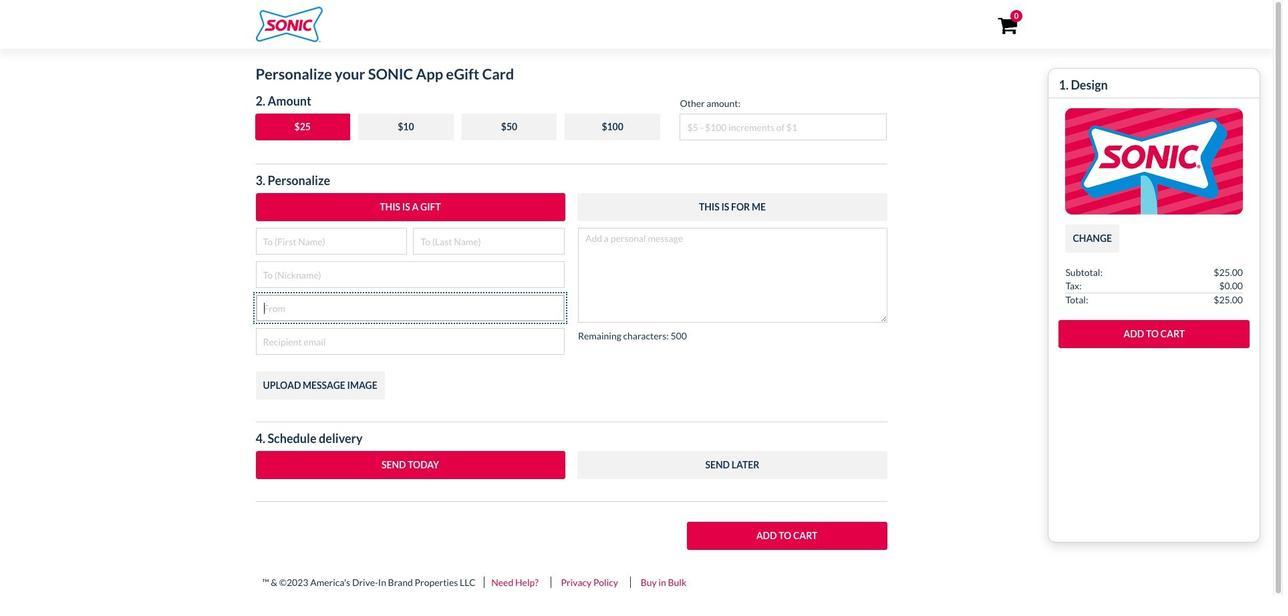 Task type: describe. For each thing, give the bounding box(es) containing it.
Add a personal message text field
[[578, 228, 887, 323]]

To (Last Name) text field
[[413, 228, 565, 255]]



Task type: locate. For each thing, give the bounding box(es) containing it.
main content
[[246, 60, 1260, 560]]

To (First Name) text field
[[256, 228, 407, 255]]

cart icon image
[[997, 17, 1017, 35]]

Recipient email text field
[[256, 328, 565, 355]]

To (Nickname) text field
[[256, 261, 565, 288]]

From text field
[[256, 295, 565, 321]]

$5 - $100 increments of $1 text field
[[680, 114, 887, 140]]

sonic logo selected card design image
[[1066, 108, 1243, 215]]



